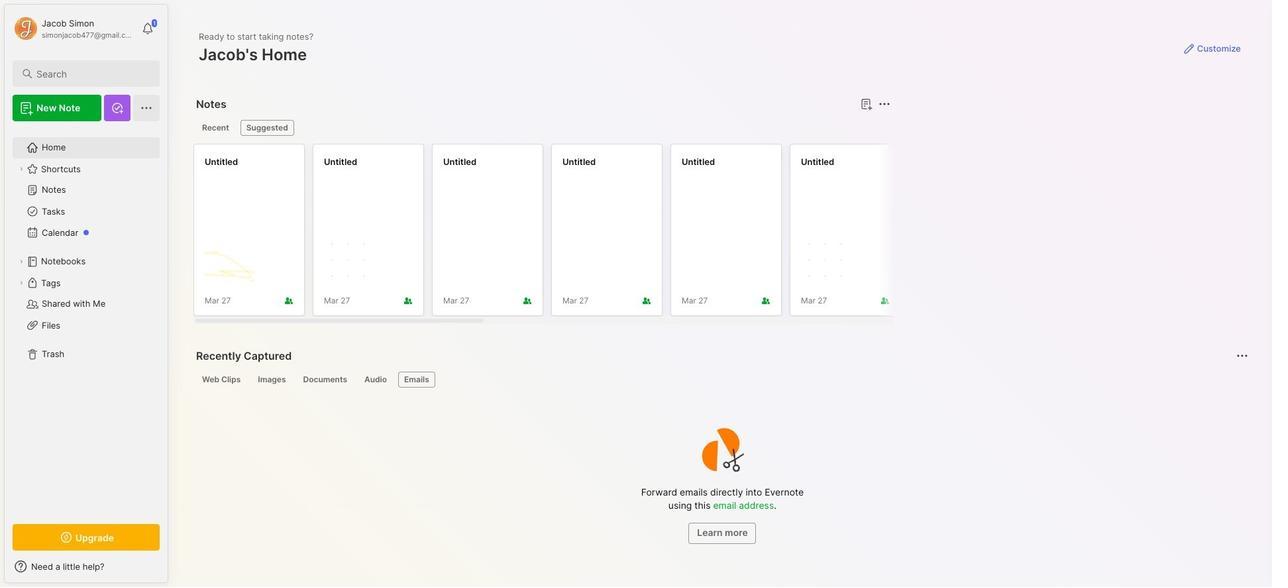 Task type: describe. For each thing, give the bounding box(es) containing it.
none search field inside main element
[[36, 66, 148, 82]]

click to collapse image
[[167, 563, 177, 579]]

expand tags image
[[17, 279, 25, 287]]

Search text field
[[36, 68, 148, 80]]



Task type: vqa. For each thing, say whether or not it's contained in the screenshot.
FIRST NOTEBOOK button
no



Task type: locate. For each thing, give the bounding box(es) containing it.
1 horizontal spatial more actions field
[[1234, 347, 1252, 365]]

1 vertical spatial more actions image
[[1235, 348, 1251, 364]]

0 horizontal spatial thumbnail image
[[205, 236, 255, 286]]

0 vertical spatial more actions image
[[877, 96, 893, 112]]

1 tab list from the top
[[196, 120, 889, 136]]

expand notebooks image
[[17, 258, 25, 266]]

row group
[[194, 144, 1273, 324]]

0 vertical spatial more actions field
[[875, 95, 894, 113]]

tab
[[196, 120, 235, 136], [240, 120, 294, 136], [196, 372, 247, 388], [252, 372, 292, 388], [297, 372, 353, 388], [359, 372, 393, 388], [398, 372, 435, 388]]

1 horizontal spatial more actions image
[[1235, 348, 1251, 364]]

3 thumbnail image from the left
[[801, 236, 852, 286]]

0 horizontal spatial more actions image
[[877, 96, 893, 112]]

tree inside main element
[[5, 129, 168, 512]]

more actions image
[[877, 96, 893, 112], [1235, 348, 1251, 364]]

Account field
[[13, 15, 135, 42]]

1 vertical spatial more actions field
[[1234, 347, 1252, 365]]

tree
[[5, 129, 168, 512]]

More actions field
[[875, 95, 894, 113], [1234, 347, 1252, 365]]

0 horizontal spatial more actions field
[[875, 95, 894, 113]]

tab list
[[196, 120, 889, 136], [196, 372, 1247, 388]]

2 thumbnail image from the left
[[324, 236, 375, 286]]

1 thumbnail image from the left
[[205, 236, 255, 286]]

1 vertical spatial tab list
[[196, 372, 1247, 388]]

0 vertical spatial tab list
[[196, 120, 889, 136]]

1 horizontal spatial thumbnail image
[[324, 236, 375, 286]]

thumbnail image
[[205, 236, 255, 286], [324, 236, 375, 286], [801, 236, 852, 286]]

WHAT'S NEW field
[[5, 556, 168, 577]]

2 tab list from the top
[[196, 372, 1247, 388]]

None search field
[[36, 66, 148, 82]]

2 horizontal spatial thumbnail image
[[801, 236, 852, 286]]

main element
[[0, 0, 172, 587]]



